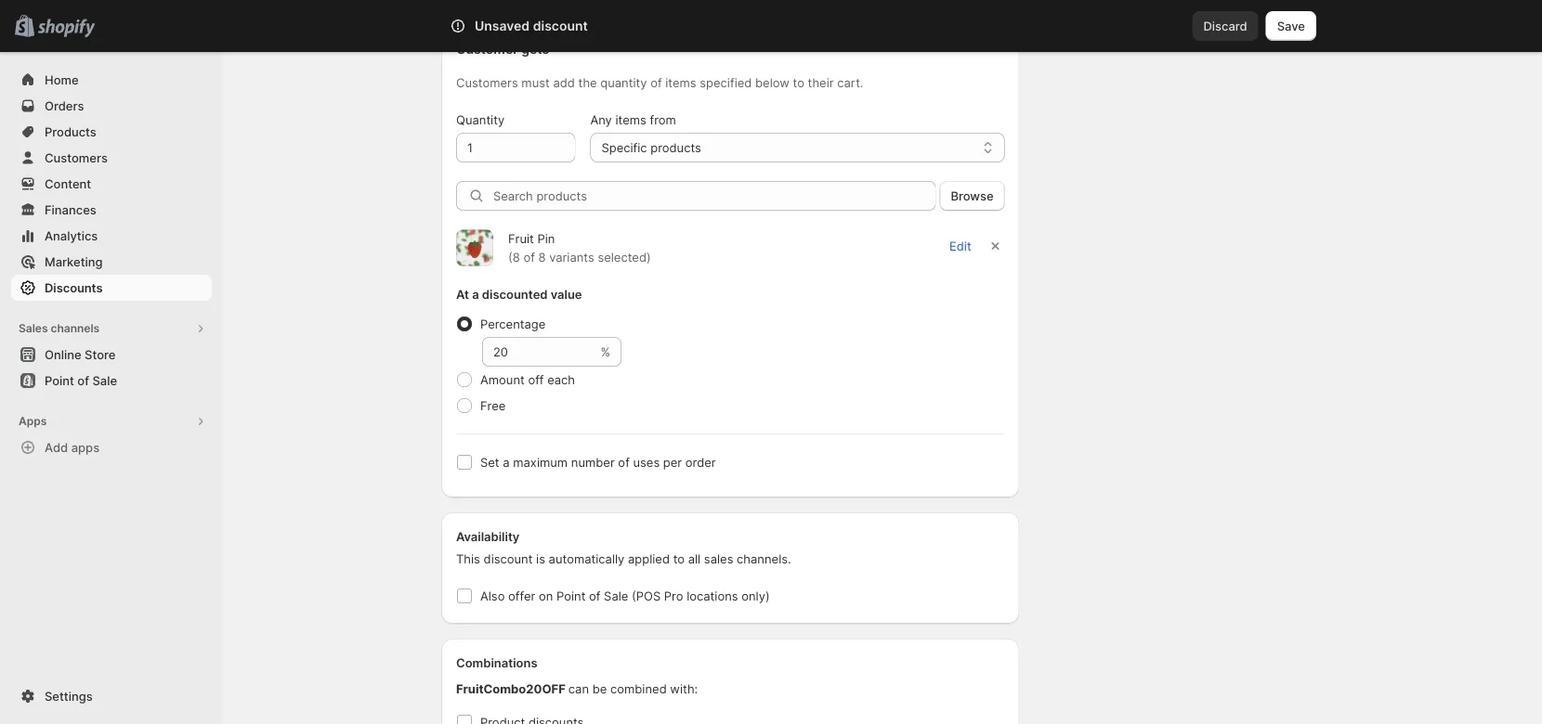Task type: describe. For each thing, give the bounding box(es) containing it.
free
[[481, 399, 506, 413]]

from
[[650, 112, 677, 127]]

fruitcombo20off
[[456, 682, 566, 697]]

cart.
[[838, 75, 864, 90]]

search button
[[502, 11, 1041, 41]]

Search products text field
[[494, 181, 936, 211]]

pro
[[664, 589, 684, 604]]

below
[[756, 75, 790, 90]]

orders link
[[11, 93, 212, 119]]

online store
[[45, 348, 116, 362]]

1 horizontal spatial to
[[793, 75, 805, 90]]

specified
[[700, 75, 752, 90]]

browse button
[[940, 181, 1005, 211]]

1 vertical spatial sale
[[604, 589, 629, 604]]

of inside fruit pin (8 of 8 variants selected)
[[524, 250, 535, 264]]

uses
[[633, 455, 660, 470]]

discard
[[1204, 19, 1248, 33]]

products
[[651, 140, 702, 155]]

set a maximum number of uses per order
[[481, 455, 716, 470]]

quantity
[[601, 75, 647, 90]]

discard button
[[1193, 11, 1259, 41]]

combined
[[611, 682, 667, 697]]

availability
[[456, 530, 520, 544]]

online store link
[[11, 342, 212, 368]]

set
[[481, 455, 500, 470]]

online store button
[[0, 342, 223, 368]]

1 horizontal spatial items
[[666, 75, 697, 90]]

value
[[551, 287, 582, 302]]

discounts
[[45, 281, 103, 295]]

point of sale link
[[11, 368, 212, 394]]

number
[[571, 455, 615, 470]]

selected)
[[598, 250, 651, 264]]

quantity
[[456, 112, 505, 127]]

offer
[[508, 589, 536, 604]]

order
[[686, 455, 716, 470]]

customer gets
[[456, 41, 549, 57]]

(pos
[[632, 589, 661, 604]]

only)
[[742, 589, 770, 604]]

any items from
[[591, 112, 677, 127]]

apps button
[[11, 409, 212, 435]]

analytics link
[[11, 223, 212, 249]]

sale inside button
[[92, 374, 117, 388]]

a for set
[[503, 455, 510, 470]]

unsaved
[[475, 18, 530, 34]]

pin
[[538, 231, 555, 246]]

fruit pin (8 of 8 variants selected)
[[508, 231, 651, 264]]

save
[[1278, 19, 1306, 33]]

amount
[[481, 373, 525, 387]]

must
[[522, 75, 550, 90]]

sales
[[19, 322, 48, 336]]

locations
[[687, 589, 738, 604]]

save button
[[1267, 11, 1317, 41]]

a for at
[[472, 287, 479, 302]]

on
[[539, 589, 553, 604]]

sales channels button
[[11, 316, 212, 342]]

point inside button
[[45, 374, 74, 388]]

sales channels
[[19, 322, 100, 336]]

customer
[[456, 41, 518, 57]]

fruit
[[508, 231, 534, 246]]

combinations
[[456, 656, 538, 671]]

home link
[[11, 67, 212, 93]]

their
[[808, 75, 834, 90]]

be
[[593, 682, 607, 697]]

also
[[481, 589, 505, 604]]

finances link
[[11, 197, 212, 223]]

0 horizontal spatial items
[[616, 112, 647, 127]]

%
[[601, 345, 611, 359]]



Task type: locate. For each thing, give the bounding box(es) containing it.
customers link
[[11, 145, 212, 171]]

automatically
[[549, 552, 625, 566]]

marketing link
[[11, 249, 212, 275]]

sales
[[704, 552, 734, 566]]

0 vertical spatial items
[[666, 75, 697, 90]]

discount down availability at the left bottom of the page
[[484, 552, 533, 566]]

1 horizontal spatial point
[[557, 589, 586, 604]]

to left all
[[673, 552, 685, 566]]

off
[[528, 373, 544, 387]]

add
[[553, 75, 575, 90]]

% text field
[[482, 337, 597, 367]]

0 vertical spatial to
[[793, 75, 805, 90]]

products link
[[11, 119, 212, 145]]

finances
[[45, 203, 96, 217]]

amount off each
[[481, 373, 575, 387]]

a right set
[[503, 455, 510, 470]]

items up from
[[666, 75, 697, 90]]

1 vertical spatial a
[[503, 455, 510, 470]]

of left 8
[[524, 250, 535, 264]]

percentage
[[481, 317, 546, 331]]

unsaved discount
[[475, 18, 588, 34]]

add apps
[[45, 441, 100, 455]]

0 horizontal spatial customers
[[45, 151, 108, 165]]

items up specific
[[616, 112, 647, 127]]

1 vertical spatial discount
[[484, 552, 533, 566]]

marketing
[[45, 255, 103, 269]]

of inside button
[[77, 374, 89, 388]]

(8
[[508, 250, 520, 264]]

analytics
[[45, 229, 98, 243]]

apps
[[19, 415, 47, 428]]

of right quantity
[[651, 75, 662, 90]]

8
[[539, 250, 546, 264]]

photo of fruit pin image
[[456, 230, 494, 266]]

customers down products
[[45, 151, 108, 165]]

edit button
[[939, 233, 983, 259]]

applied
[[628, 552, 670, 566]]

specific products
[[602, 140, 702, 155]]

point of sale
[[45, 374, 117, 388]]

customers down customer
[[456, 75, 518, 90]]

per
[[663, 455, 682, 470]]

is
[[536, 552, 546, 566]]

discounted
[[482, 287, 548, 302]]

discount inside availability this discount is automatically applied to all sales channels.
[[484, 552, 533, 566]]

settings link
[[11, 684, 212, 710]]

customers
[[456, 75, 518, 90], [45, 151, 108, 165]]

fruitcombo20off can be combined with:
[[456, 682, 698, 697]]

settings
[[45, 690, 93, 704]]

0 horizontal spatial sale
[[92, 374, 117, 388]]

channels
[[51, 322, 100, 336]]

browse
[[951, 189, 994, 203]]

content
[[45, 177, 91, 191]]

store
[[85, 348, 116, 362]]

sale down store
[[92, 374, 117, 388]]

specific
[[602, 140, 647, 155]]

0 vertical spatial discount
[[533, 18, 588, 34]]

Quantity text field
[[456, 133, 576, 163]]

1 horizontal spatial sale
[[604, 589, 629, 604]]

this
[[456, 552, 480, 566]]

each
[[548, 373, 575, 387]]

orders
[[45, 99, 84, 113]]

a right at
[[472, 287, 479, 302]]

0 horizontal spatial a
[[472, 287, 479, 302]]

of left uses
[[618, 455, 630, 470]]

also offer on point of sale (pos pro locations only)
[[481, 589, 770, 604]]

search
[[532, 19, 572, 33]]

availability this discount is automatically applied to all sales channels.
[[456, 530, 792, 566]]

0 vertical spatial a
[[472, 287, 479, 302]]

can
[[569, 682, 589, 697]]

of down automatically
[[589, 589, 601, 604]]

discount up gets
[[533, 18, 588, 34]]

variants
[[549, 250, 595, 264]]

point right on
[[557, 589, 586, 604]]

point down online on the left top
[[45, 374, 74, 388]]

all
[[688, 552, 701, 566]]

sale left "(pos"
[[604, 589, 629, 604]]

add
[[45, 441, 68, 455]]

items
[[666, 75, 697, 90], [616, 112, 647, 127]]

content link
[[11, 171, 212, 197]]

customers for customers
[[45, 151, 108, 165]]

edit
[[950, 239, 972, 253]]

to inside availability this discount is automatically applied to all sales channels.
[[673, 552, 685, 566]]

home
[[45, 72, 79, 87]]

point of sale button
[[0, 368, 223, 394]]

1 vertical spatial to
[[673, 552, 685, 566]]

channels.
[[737, 552, 792, 566]]

any
[[591, 112, 612, 127]]

1 vertical spatial point
[[557, 589, 586, 604]]

of down online store
[[77, 374, 89, 388]]

1 horizontal spatial a
[[503, 455, 510, 470]]

maximum
[[513, 455, 568, 470]]

1 vertical spatial customers
[[45, 151, 108, 165]]

at a discounted value
[[456, 287, 582, 302]]

shopify image
[[37, 19, 95, 38]]

0 vertical spatial sale
[[92, 374, 117, 388]]

1 horizontal spatial customers
[[456, 75, 518, 90]]

products
[[45, 125, 96, 139]]

0 vertical spatial customers
[[456, 75, 518, 90]]

customers for customers must add the quantity of items specified below to their cart.
[[456, 75, 518, 90]]

0 horizontal spatial to
[[673, 552, 685, 566]]

0 vertical spatial point
[[45, 374, 74, 388]]

to left their
[[793, 75, 805, 90]]

gets
[[522, 41, 549, 57]]

discounts link
[[11, 275, 212, 301]]

the
[[579, 75, 597, 90]]

1 vertical spatial items
[[616, 112, 647, 127]]

of
[[651, 75, 662, 90], [524, 250, 535, 264], [77, 374, 89, 388], [618, 455, 630, 470], [589, 589, 601, 604]]

customers must add the quantity of items specified below to their cart.
[[456, 75, 864, 90]]

at
[[456, 287, 469, 302]]

add apps button
[[11, 435, 212, 461]]

0 horizontal spatial point
[[45, 374, 74, 388]]

apps
[[71, 441, 100, 455]]



Task type: vqa. For each thing, say whether or not it's contained in the screenshot.
Search products text field
yes



